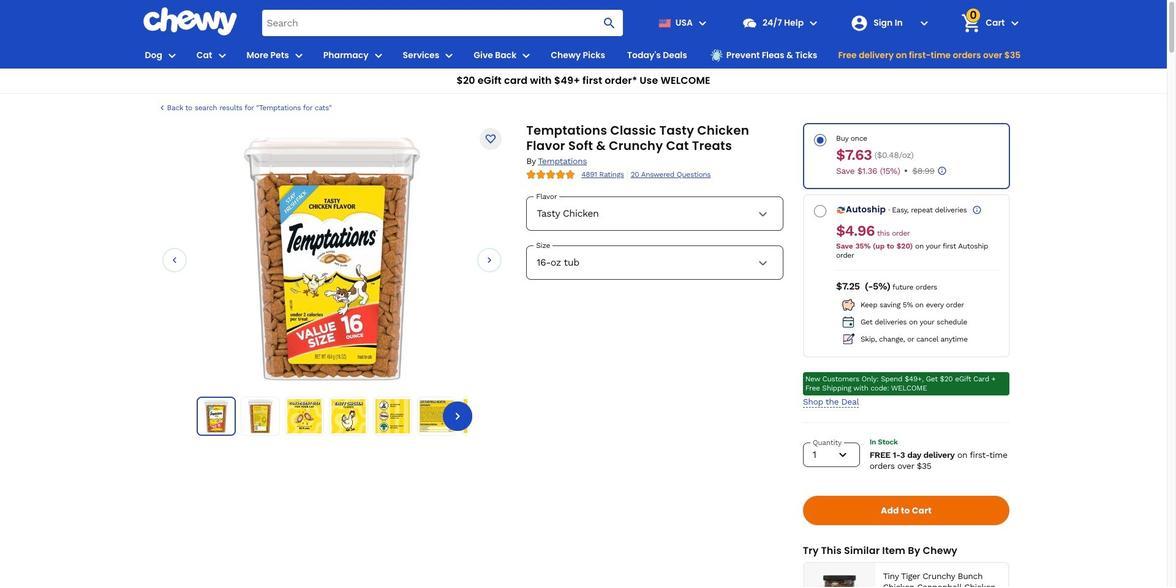 Task type: describe. For each thing, give the bounding box(es) containing it.
temptations classic tasty chicken flavor soft & crunchy cat treats, 16-oz tub slide 2 of 10 image
[[243, 400, 277, 434]]

5 menu image from the left
[[519, 48, 534, 63]]

1 menu image from the left
[[165, 48, 180, 63]]

account menu image
[[917, 16, 932, 30]]

1 vertical spatial temptations classic tasty chicken flavor soft & crunchy cat treats, 16-oz tub slide 1 of 10 image
[[199, 400, 233, 433]]

3 menu image from the left
[[371, 48, 386, 63]]

temptations classic tasty chicken flavor soft & crunchy cat treats, 16-oz tub slide 3 of 10 image
[[287, 400, 321, 434]]

help menu image
[[807, 16, 821, 30]]

menu image
[[292, 48, 306, 63]]

2 menu image from the left
[[215, 48, 230, 63]]

change region menu image
[[695, 16, 710, 30]]

site banner
[[0, 0, 1167, 94]]

chewy support image
[[742, 15, 758, 31]]

temptations classic tasty chicken flavor soft & crunchy cat treats, 16-oz tub slide 6 of 10 image
[[419, 400, 454, 434]]

carousel-slider region
[[162, 136, 502, 384]]

temptations classic tasty chicken flavor soft & crunchy cat treats, 16-oz tub slide 7 of 10 image
[[464, 400, 498, 434]]



Task type: locate. For each thing, give the bounding box(es) containing it.
1 horizontal spatial temptations classic tasty chicken flavor soft & crunchy cat treats, 16-oz tub slide 1 of 10 image
[[244, 136, 421, 381]]

None text field
[[912, 165, 935, 177], [836, 222, 875, 240], [912, 165, 935, 177], [836, 222, 875, 240]]

option group
[[803, 123, 1010, 358]]

cart menu image
[[1008, 16, 1022, 30]]

temptations classic tasty chicken flavor soft & crunchy cat treats, 16-oz tub slide 5 of 10 image
[[375, 400, 410, 434]]

menu image
[[165, 48, 180, 63], [215, 48, 230, 63], [371, 48, 386, 63], [442, 48, 457, 63], [519, 48, 534, 63]]

None text field
[[836, 146, 872, 164], [836, 281, 860, 293], [836, 146, 872, 164], [836, 281, 860, 293]]

chewy home image
[[142, 7, 237, 36]]

temptations classic tasty chicken flavor soft & crunchy cat treats, 16-oz tub slide 1 of 10 image inside carousel-slider region
[[244, 136, 421, 381]]

temptations classic tasty chicken flavor soft & crunchy cat treats, 16-oz tub slide 1 of 10 image
[[244, 136, 421, 381], [199, 400, 233, 433]]

list
[[196, 397, 500, 436]]

4 menu image from the left
[[442, 48, 457, 63]]

tiny tiger crunchy bunch chicken cannonball chicken flavor cat treats, 20-oz tub image
[[809, 576, 871, 588]]

Search text field
[[262, 10, 623, 36]]

submit search image
[[602, 16, 617, 30]]

Product search field
[[262, 10, 623, 36]]

items image
[[961, 12, 982, 34]]

0 vertical spatial temptations classic tasty chicken flavor soft & crunchy cat treats, 16-oz tub slide 1 of 10 image
[[244, 136, 421, 381]]

temptations classic tasty chicken flavor soft & crunchy cat treats, 16-oz tub slide 4 of 10 image
[[331, 400, 366, 434]]

0 horizontal spatial temptations classic tasty chicken flavor soft & crunchy cat treats, 16-oz tub slide 1 of 10 image
[[199, 400, 233, 433]]



Task type: vqa. For each thing, say whether or not it's contained in the screenshot.
sungrow coconut fiber rabbit & guinea pigs chew & exercise balls teeth grinding treat, 3 count image
no



